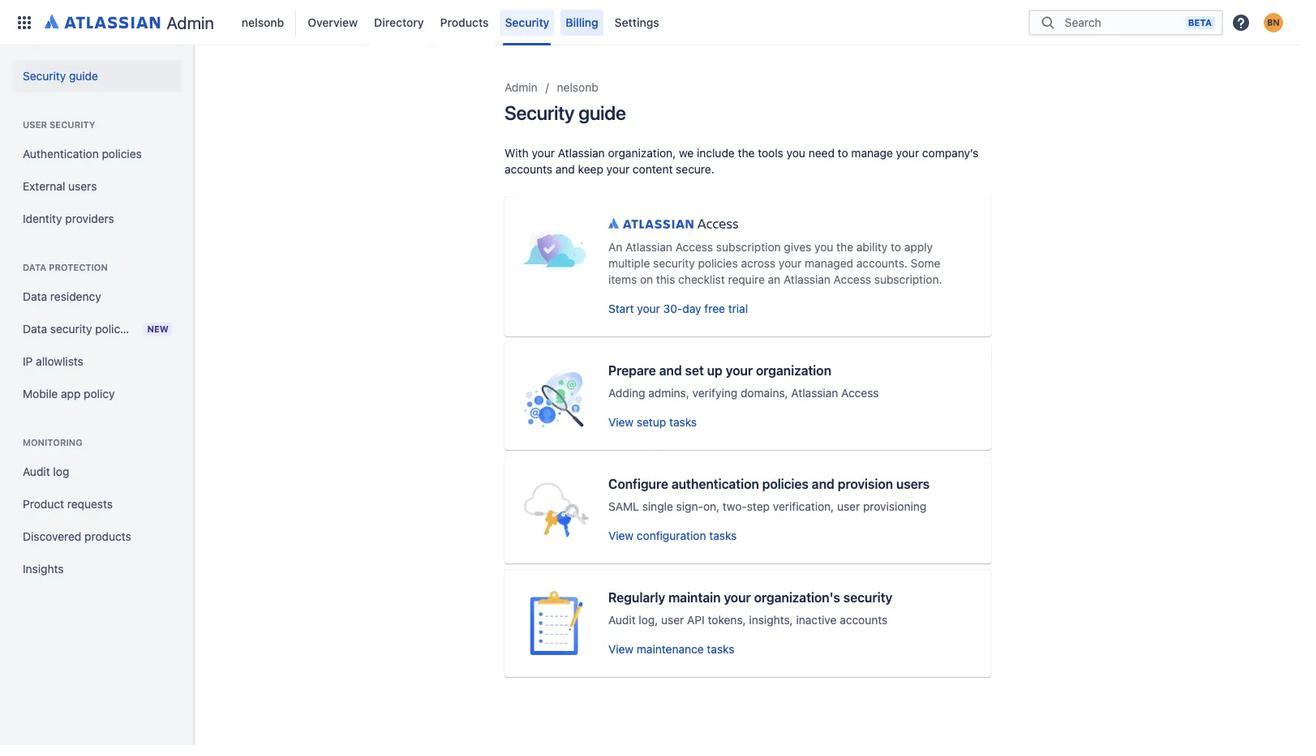 Task type: locate. For each thing, give the bounding box(es) containing it.
0 horizontal spatial nelsonb link
[[237, 9, 289, 35]]

your inside button
[[637, 302, 661, 316]]

and inside configure authentication policies and provision users saml single sign-on, two-step verification, user provisioning
[[812, 477, 835, 492]]

1 horizontal spatial you
[[815, 240, 834, 254]]

some
[[911, 256, 941, 270]]

2 view from the top
[[609, 529, 634, 543]]

0 horizontal spatial you
[[787, 146, 806, 160]]

inactive
[[797, 614, 837, 627]]

admin link up security guide link
[[39, 9, 221, 35]]

security guide up keep
[[505, 101, 626, 124]]

0 horizontal spatial the
[[738, 146, 755, 160]]

to inside with your atlassian organization, we include the tools you need to manage your company's accounts and keep your content secure.
[[838, 146, 849, 160]]

security guide up user security in the left top of the page
[[23, 69, 98, 83]]

1 view from the top
[[609, 416, 634, 429]]

directory
[[374, 15, 424, 29]]

1 horizontal spatial guide
[[579, 101, 626, 124]]

security up with on the top left of the page
[[505, 101, 575, 124]]

data residency link
[[13, 281, 182, 313]]

1 vertical spatial you
[[815, 240, 834, 254]]

tasks right setup
[[670, 416, 697, 429]]

1 horizontal spatial admin
[[505, 80, 538, 94]]

1 horizontal spatial accounts
[[840, 614, 888, 627]]

1 vertical spatial nelsonb
[[557, 80, 599, 94]]

0 horizontal spatial guide
[[69, 69, 98, 83]]

1 horizontal spatial user
[[838, 500, 861, 514]]

products
[[85, 530, 131, 544]]

view for configure authentication policies and provision users
[[609, 529, 634, 543]]

verifying
[[693, 386, 738, 400]]

and inside with your atlassian organization, we include the tools you need to manage your company's accounts and keep your content secure.
[[556, 162, 575, 176]]

policies up verification,
[[763, 477, 809, 492]]

1 vertical spatial users
[[897, 477, 930, 492]]

audit
[[23, 465, 50, 479], [609, 614, 636, 627]]

0 horizontal spatial admin
[[167, 13, 214, 32]]

atlassian down managed
[[784, 273, 831, 287]]

1 horizontal spatial and
[[660, 364, 682, 378]]

security guide
[[23, 69, 98, 83], [505, 101, 626, 124]]

identity providers link
[[13, 203, 182, 235]]

access inside prepare and set up your organization adding admins, verifying domains, atlassian access
[[842, 386, 879, 400]]

0 horizontal spatial audit
[[23, 465, 50, 479]]

items
[[609, 273, 637, 287]]

2 vertical spatial data
[[23, 322, 47, 336]]

atlassian up multiple
[[626, 240, 673, 254]]

audit left log
[[23, 465, 50, 479]]

authentication
[[672, 477, 760, 492]]

overview
[[308, 15, 358, 29]]

accounts right inactive
[[840, 614, 888, 627]]

discovered
[[23, 530, 81, 544]]

user left api
[[662, 614, 685, 627]]

on,
[[704, 500, 720, 514]]

1 data from the top
[[23, 262, 46, 273]]

1 horizontal spatial the
[[837, 240, 854, 254]]

security right organization's
[[844, 591, 893, 605]]

admin link down global navigation "element"
[[505, 78, 538, 97]]

0 horizontal spatial accounts
[[505, 162, 553, 176]]

accounts.
[[857, 256, 908, 270]]

policies inside an atlassian access subscription gives you the ability to apply multiple security policies across your managed accounts. some items on this checklist require an atlassian access subscription.
[[698, 256, 738, 270]]

up
[[707, 364, 723, 378]]

single
[[643, 500, 674, 514]]

tasks down on,
[[710, 529, 737, 543]]

your up tokens, in the bottom of the page
[[724, 591, 751, 605]]

and up verification,
[[812, 477, 835, 492]]

you up managed
[[815, 240, 834, 254]]

3 view from the top
[[609, 643, 634, 657]]

and
[[556, 162, 575, 176], [660, 364, 682, 378], [812, 477, 835, 492]]

you right the tools
[[787, 146, 806, 160]]

policies up 'checklist' at the top right
[[698, 256, 738, 270]]

0 vertical spatial nelsonb link
[[237, 9, 289, 35]]

content
[[633, 162, 673, 176]]

1 horizontal spatial users
[[897, 477, 930, 492]]

0 vertical spatial audit
[[23, 465, 50, 479]]

0 vertical spatial you
[[787, 146, 806, 160]]

the inside with your atlassian organization, we include the tools you need to manage your company's accounts and keep your content secure.
[[738, 146, 755, 160]]

start
[[609, 302, 634, 316]]

view down saml
[[609, 529, 634, 543]]

1 vertical spatial to
[[891, 240, 902, 254]]

identity
[[23, 212, 62, 226]]

3 data from the top
[[23, 322, 47, 336]]

0 horizontal spatial security guide
[[23, 69, 98, 83]]

day
[[683, 302, 702, 316]]

security link
[[500, 9, 555, 35]]

audit left log,
[[609, 614, 636, 627]]

to up accounts.
[[891, 240, 902, 254]]

data security policies
[[23, 322, 135, 336]]

products link
[[436, 9, 494, 35]]

the for include
[[738, 146, 755, 160]]

nelsonb left the overview
[[242, 15, 284, 29]]

nelsonb link down billing link at left
[[557, 78, 599, 97]]

admin down global navigation "element"
[[505, 80, 538, 94]]

0 vertical spatial data
[[23, 262, 46, 273]]

mobile app policy
[[23, 387, 115, 401]]

an atlassian access subscription gives you the ability to apply multiple security policies across your managed accounts. some items on this checklist require an atlassian access subscription.
[[609, 240, 943, 287]]

1 vertical spatial guide
[[579, 101, 626, 124]]

atlassian inside prepare and set up your organization adding admins, verifying domains, atlassian access
[[792, 386, 839, 400]]

security up user
[[23, 69, 66, 83]]

security inside an atlassian access subscription gives you the ability to apply multiple security policies across your managed accounts. some items on this checklist require an atlassian access subscription.
[[653, 256, 695, 270]]

0 horizontal spatial and
[[556, 162, 575, 176]]

2 data from the top
[[23, 290, 47, 304]]

new
[[147, 324, 169, 334]]

policies up external users link
[[102, 147, 142, 161]]

data up ip
[[23, 322, 47, 336]]

data left residency
[[23, 290, 47, 304]]

guide
[[69, 69, 98, 83], [579, 101, 626, 124]]

audit inside "link"
[[23, 465, 50, 479]]

to right need
[[838, 146, 849, 160]]

organization's
[[754, 591, 841, 605]]

admin up toggle navigation icon
[[167, 13, 214, 32]]

security left billing
[[505, 15, 550, 29]]

the up managed
[[837, 240, 854, 254]]

regularly maintain your organization's security audit log, user api tokens, insights, inactive accounts
[[609, 591, 893, 627]]

trial
[[729, 302, 748, 316]]

an
[[609, 240, 623, 254]]

your right with on the top left of the page
[[532, 146, 555, 160]]

2 vertical spatial view
[[609, 643, 634, 657]]

2 vertical spatial tasks
[[707, 643, 735, 657]]

view
[[609, 416, 634, 429], [609, 529, 634, 543], [609, 643, 634, 657]]

company's
[[923, 146, 979, 160]]

security up this
[[653, 256, 695, 270]]

view for regularly maintain your organization's security
[[609, 643, 634, 657]]

1 vertical spatial data
[[23, 290, 47, 304]]

your down gives
[[779, 256, 802, 270]]

users inside configure authentication policies and provision users saml single sign-on, two-step verification, user provisioning
[[897, 477, 930, 492]]

0 horizontal spatial admin link
[[39, 9, 221, 35]]

guide up user security in the left top of the page
[[69, 69, 98, 83]]

1 vertical spatial admin link
[[505, 78, 538, 97]]

0 vertical spatial accounts
[[505, 162, 553, 176]]

atlassian image
[[45, 11, 160, 31], [45, 11, 160, 31]]

nelsonb inside global navigation "element"
[[242, 15, 284, 29]]

api
[[688, 614, 705, 627]]

and inside prepare and set up your organization adding admins, verifying domains, atlassian access
[[660, 364, 682, 378]]

0 vertical spatial security
[[505, 15, 550, 29]]

1 horizontal spatial to
[[891, 240, 902, 254]]

atlassian up keep
[[558, 146, 605, 160]]

1 horizontal spatial security guide
[[505, 101, 626, 124]]

admin
[[167, 13, 214, 32], [505, 80, 538, 94]]

0 vertical spatial nelsonb
[[242, 15, 284, 29]]

you inside with your atlassian organization, we include the tools you need to manage your company's accounts and keep your content secure.
[[787, 146, 806, 160]]

nelsonb down billing link at left
[[557, 80, 599, 94]]

and up admins,
[[660, 364, 682, 378]]

and left keep
[[556, 162, 575, 176]]

security inside global navigation "element"
[[505, 15, 550, 29]]

0 horizontal spatial to
[[838, 146, 849, 160]]

atlassian
[[558, 146, 605, 160], [626, 240, 673, 254], [784, 273, 831, 287], [792, 386, 839, 400]]

0 horizontal spatial users
[[68, 179, 97, 193]]

view down the adding
[[609, 416, 634, 429]]

billing link
[[561, 9, 604, 35]]

view configuration tasks link
[[609, 529, 737, 543]]

include
[[697, 146, 735, 160]]

1 vertical spatial audit
[[609, 614, 636, 627]]

0 horizontal spatial user
[[662, 614, 685, 627]]

0 vertical spatial view
[[609, 416, 634, 429]]

2 vertical spatial and
[[812, 477, 835, 492]]

1 vertical spatial view
[[609, 529, 634, 543]]

start your 30-day free trial button
[[609, 301, 748, 317]]

0 horizontal spatial nelsonb
[[242, 15, 284, 29]]

user down provision
[[838, 500, 861, 514]]

users up provisioning
[[897, 477, 930, 492]]

tasks down tokens, in the bottom of the page
[[707, 643, 735, 657]]

atlassian down the organization
[[792, 386, 839, 400]]

your right up
[[726, 364, 753, 378]]

two-
[[723, 500, 747, 514]]

product requests
[[23, 498, 113, 511]]

1 vertical spatial and
[[660, 364, 682, 378]]

your left the 30-
[[637, 302, 661, 316]]

1 vertical spatial user
[[662, 614, 685, 627]]

0 vertical spatial admin
[[167, 13, 214, 32]]

1 vertical spatial accounts
[[840, 614, 888, 627]]

user
[[838, 500, 861, 514], [662, 614, 685, 627]]

accounts inside regularly maintain your organization's security audit log, user api tokens, insights, inactive accounts
[[840, 614, 888, 627]]

setup
[[637, 416, 667, 429]]

0 vertical spatial users
[[68, 179, 97, 193]]

insights,
[[749, 614, 794, 627]]

0 vertical spatial guide
[[69, 69, 98, 83]]

the inside an atlassian access subscription gives you the ability to apply multiple security policies across your managed accounts. some items on this checklist require an atlassian access subscription.
[[837, 240, 854, 254]]

data
[[23, 262, 46, 273], [23, 290, 47, 304], [23, 322, 47, 336]]

audit log link
[[13, 456, 182, 489]]

0 vertical spatial tasks
[[670, 416, 697, 429]]

configuration
[[637, 529, 707, 543]]

prepare and set up your organization adding admins, verifying domains, atlassian access
[[609, 364, 879, 400]]

nelsonb link left overview link
[[237, 9, 289, 35]]

require
[[728, 273, 765, 287]]

1 horizontal spatial audit
[[609, 614, 636, 627]]

0 vertical spatial user
[[838, 500, 861, 514]]

2 vertical spatial access
[[842, 386, 879, 400]]

0 vertical spatial and
[[556, 162, 575, 176]]

the left the tools
[[738, 146, 755, 160]]

view left maintenance at the bottom of page
[[609, 643, 634, 657]]

admin banner
[[0, 0, 1302, 45]]

1 vertical spatial nelsonb link
[[557, 78, 599, 97]]

secure.
[[676, 162, 715, 176]]

start your 30-day free trial
[[609, 302, 748, 316]]

settings link
[[610, 9, 665, 35]]

1 vertical spatial tasks
[[710, 529, 737, 543]]

guide up organization,
[[579, 101, 626, 124]]

0 vertical spatial to
[[838, 146, 849, 160]]

2 horizontal spatial and
[[812, 477, 835, 492]]

security
[[50, 119, 95, 130], [653, 256, 695, 270], [50, 322, 92, 336], [844, 591, 893, 605]]

users down authentication policies on the left of page
[[68, 179, 97, 193]]

0 vertical spatial the
[[738, 146, 755, 160]]

policy
[[84, 387, 115, 401]]

1 horizontal spatial nelsonb link
[[557, 78, 599, 97]]

allowlists
[[36, 355, 83, 368]]

accounts down with on the top left of the page
[[505, 162, 553, 176]]

subscription.
[[875, 273, 943, 287]]

provisioning
[[864, 500, 927, 514]]

you
[[787, 146, 806, 160], [815, 240, 834, 254]]

gives
[[784, 240, 812, 254]]

view configuration tasks
[[609, 529, 737, 543]]

0 vertical spatial admin link
[[39, 9, 221, 35]]

data up data residency
[[23, 262, 46, 273]]

product
[[23, 498, 64, 511]]

security down residency
[[50, 322, 92, 336]]

accounts inside with your atlassian organization, we include the tools you need to manage your company's accounts and keep your content secure.
[[505, 162, 553, 176]]

ip allowlists
[[23, 355, 83, 368]]

keep
[[578, 162, 604, 176]]

tasks
[[670, 416, 697, 429], [710, 529, 737, 543], [707, 643, 735, 657]]

1 vertical spatial the
[[837, 240, 854, 254]]

Search field
[[1061, 8, 1186, 37]]

data for data residency
[[23, 290, 47, 304]]

apply
[[905, 240, 933, 254]]

data protection
[[23, 262, 108, 273]]

1 vertical spatial security guide
[[505, 101, 626, 124]]

an
[[768, 273, 781, 287]]



Task type: describe. For each thing, give the bounding box(es) containing it.
insights
[[23, 562, 64, 576]]

directory link
[[369, 9, 429, 35]]

maintain
[[669, 591, 721, 605]]

overview link
[[303, 9, 363, 35]]

your inside an atlassian access subscription gives you the ability to apply multiple security policies across your managed accounts. some items on this checklist require an atlassian access subscription.
[[779, 256, 802, 270]]

multiple
[[609, 256, 650, 270]]

mobile
[[23, 387, 58, 401]]

user inside regularly maintain your organization's security audit log, user api tokens, insights, inactive accounts
[[662, 614, 685, 627]]

checklist
[[679, 273, 725, 287]]

verification,
[[773, 500, 835, 514]]

with
[[505, 146, 529, 160]]

your inside prepare and set up your organization adding admins, verifying domains, atlassian access
[[726, 364, 753, 378]]

log
[[53, 465, 69, 479]]

1 vertical spatial admin
[[505, 80, 538, 94]]

tokens,
[[708, 614, 746, 627]]

regularly
[[609, 591, 666, 605]]

security guide link
[[13, 60, 182, 93]]

security inside regularly maintain your organization's security audit log, user api tokens, insights, inactive accounts
[[844, 591, 893, 605]]

this
[[657, 273, 676, 287]]

atlassian inside with your atlassian organization, we include the tools you need to manage your company's accounts and keep your content secure.
[[558, 146, 605, 160]]

help icon image
[[1232, 13, 1252, 32]]

external users
[[23, 179, 97, 193]]

organization
[[756, 364, 832, 378]]

step
[[747, 500, 770, 514]]

managed
[[805, 256, 854, 270]]

with your atlassian organization, we include the tools you need to manage your company's accounts and keep your content secure.
[[505, 146, 979, 176]]

sign-
[[677, 500, 704, 514]]

audit inside regularly maintain your organization's security audit log, user api tokens, insights, inactive accounts
[[609, 614, 636, 627]]

the for you
[[837, 240, 854, 254]]

toggle navigation image
[[179, 65, 214, 97]]

authentication
[[23, 147, 99, 161]]

subscription
[[717, 240, 781, 254]]

security up authentication policies on the left of page
[[50, 119, 95, 130]]

account image
[[1265, 13, 1284, 32]]

external users link
[[13, 170, 182, 203]]

prepare
[[609, 364, 656, 378]]

1 horizontal spatial admin link
[[505, 78, 538, 97]]

data for data protection
[[23, 262, 46, 273]]

across
[[741, 256, 776, 270]]

you inside an atlassian access subscription gives you the ability to apply multiple security policies across your managed accounts. some items on this checklist require an atlassian access subscription.
[[815, 240, 834, 254]]

30-
[[664, 302, 683, 316]]

audit log
[[23, 465, 69, 479]]

requests
[[67, 498, 113, 511]]

product requests link
[[13, 489, 182, 521]]

1 vertical spatial access
[[834, 273, 872, 287]]

ip
[[23, 355, 33, 368]]

user security
[[23, 119, 95, 130]]

monitoring
[[23, 437, 82, 448]]

log,
[[639, 614, 659, 627]]

admin inside global navigation "element"
[[167, 13, 214, 32]]

view maintenance tasks link
[[609, 643, 735, 657]]

free
[[705, 302, 726, 316]]

search icon image
[[1039, 14, 1058, 30]]

mobile app policy link
[[13, 378, 182, 411]]

tools
[[758, 146, 784, 160]]

app
[[61, 387, 81, 401]]

beta
[[1189, 17, 1213, 27]]

0 vertical spatial access
[[676, 240, 713, 254]]

insights link
[[13, 554, 182, 586]]

discovered products
[[23, 530, 131, 544]]

saml
[[609, 500, 640, 514]]

your inside regularly maintain your organization's security audit log, user api tokens, insights, inactive accounts
[[724, 591, 751, 605]]

user inside configure authentication policies and provision users saml single sign-on, two-step verification, user provisioning
[[838, 500, 861, 514]]

we
[[679, 146, 694, 160]]

providers
[[65, 212, 114, 226]]

configure
[[609, 477, 669, 492]]

policies down "data residency" link
[[95, 322, 135, 336]]

2 vertical spatial security
[[505, 101, 575, 124]]

tasks for and
[[670, 416, 697, 429]]

appswitcher icon image
[[15, 13, 34, 32]]

to inside an atlassian access subscription gives you the ability to apply multiple security policies across your managed accounts. some items on this checklist require an atlassian access subscription.
[[891, 240, 902, 254]]

admins,
[[649, 386, 690, 400]]

adding
[[609, 386, 646, 400]]

organization,
[[608, 146, 676, 160]]

view maintenance tasks
[[609, 643, 735, 657]]

data residency
[[23, 290, 101, 304]]

settings
[[615, 15, 660, 29]]

data for data security policies
[[23, 322, 47, 336]]

discovered products link
[[13, 521, 182, 554]]

tasks for maintain
[[707, 643, 735, 657]]

identity providers
[[23, 212, 114, 226]]

authentication policies link
[[13, 138, 182, 170]]

atlassian access image
[[609, 218, 739, 229]]

global navigation element
[[10, 0, 1029, 45]]

policies inside configure authentication policies and provision users saml single sign-on, two-step verification, user provisioning
[[763, 477, 809, 492]]

1 horizontal spatial nelsonb
[[557, 80, 599, 94]]

your right manage
[[897, 146, 920, 160]]

set
[[685, 364, 704, 378]]

configure authentication policies and provision users saml single sign-on, two-step verification, user provisioning
[[609, 477, 930, 514]]

1 vertical spatial security
[[23, 69, 66, 83]]

provision
[[838, 477, 894, 492]]

your right keep
[[607, 162, 630, 176]]

tasks for authentication
[[710, 529, 737, 543]]

0 vertical spatial security guide
[[23, 69, 98, 83]]

ability
[[857, 240, 888, 254]]

need
[[809, 146, 835, 160]]

view for prepare and set up your organization
[[609, 416, 634, 429]]

protection
[[49, 262, 108, 273]]

authentication policies
[[23, 147, 142, 161]]

domains,
[[741, 386, 789, 400]]

user
[[23, 119, 47, 130]]



Task type: vqa. For each thing, say whether or not it's contained in the screenshot.


